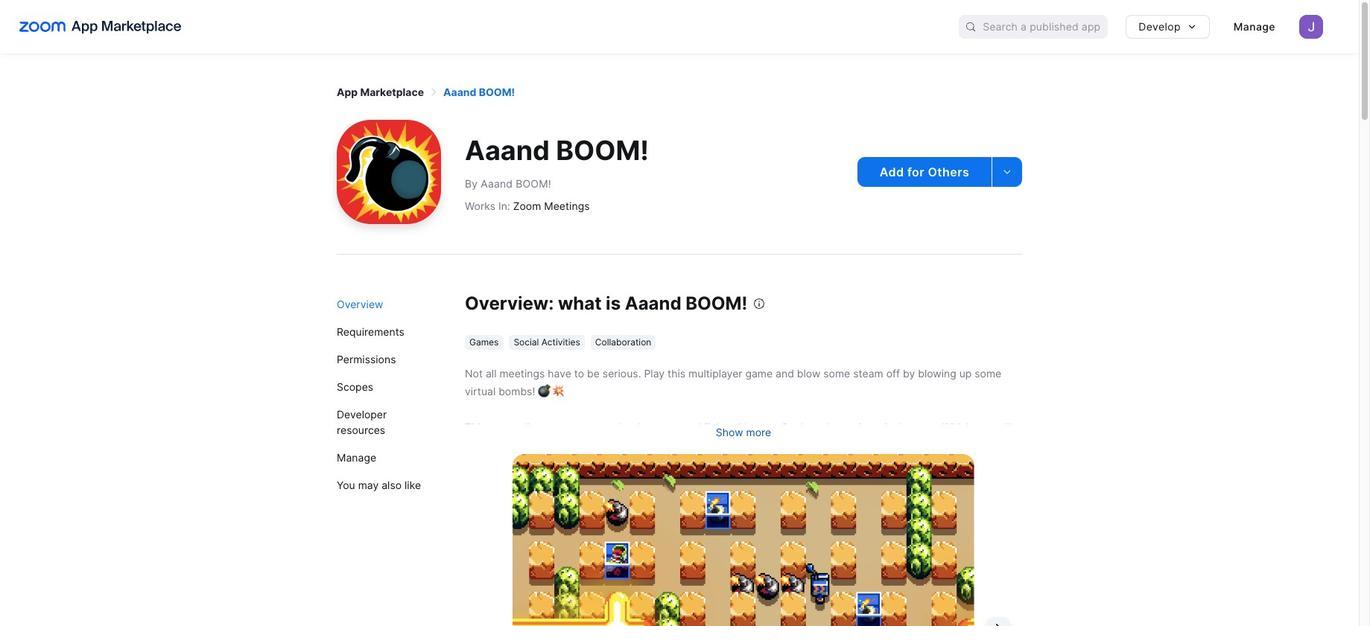 Task type: locate. For each thing, give the bounding box(es) containing it.
0 vertical spatial aaand boom!
[[443, 86, 515, 98]]

a right in
[[871, 421, 876, 434]]

resources
[[337, 424, 385, 437]]

which
[[942, 421, 973, 434]]

game
[[746, 367, 773, 380], [489, 421, 516, 434]]

scopes
[[337, 381, 373, 393]]

aaand boom! right the arrow right icon
[[443, 86, 515, 98]]

arrow right image
[[429, 87, 439, 98]]

requirements link
[[337, 318, 438, 346]]

social activities
[[514, 337, 580, 348]]

not all meetings have to be serious. play this multiplayer game and blow some steam off by blowing up some virtual bombs! 💣💥
[[465, 367, 1002, 398]]

up inside this game allows you to control a character and fight with up to 3 other players in a single room. which one will outlive others and grab the win?
[[754, 421, 766, 434]]

aaand right the arrow right icon
[[443, 86, 477, 98]]

2 a from the left
[[871, 421, 876, 434]]

to
[[574, 367, 584, 380], [574, 421, 584, 434], [769, 421, 779, 434]]

0 horizontal spatial and
[[535, 439, 554, 452]]

requirements
[[337, 326, 405, 338]]

1 horizontal spatial up
[[960, 367, 972, 380]]

0 vertical spatial and
[[776, 367, 794, 380]]

by
[[903, 367, 915, 380]]

what
[[558, 293, 602, 314]]

some right blowing
[[975, 367, 1002, 380]]

to right you on the bottom
[[574, 421, 584, 434]]

games
[[469, 337, 499, 348]]

up right blowing
[[960, 367, 972, 380]]

manage for manage link
[[337, 452, 376, 464]]

fight
[[704, 421, 727, 434]]

aaand boom! up meetings
[[465, 134, 649, 167]]

to inside not all meetings have to be serious. play this multiplayer game and blow some steam off by blowing up some virtual bombs! 💣💥
[[574, 367, 584, 380]]

you
[[337, 479, 355, 492]]

manage inside aaand boom! main content
[[337, 452, 376, 464]]

to left be
[[574, 367, 584, 380]]

to for be
[[574, 367, 584, 380]]

steam
[[853, 367, 884, 380]]

activities
[[542, 337, 580, 348]]

1 horizontal spatial manage
[[1234, 20, 1276, 33]]

to left 3
[[769, 421, 779, 434]]

other
[[791, 421, 818, 434]]

overview:
[[465, 293, 554, 314]]

app marketplace
[[337, 86, 424, 98]]

1 horizontal spatial game
[[746, 367, 773, 380]]

manage link
[[337, 444, 438, 472]]

1 vertical spatial game
[[489, 421, 516, 434]]

manage for manage button
[[1234, 20, 1276, 33]]

a up the win?
[[624, 421, 630, 434]]

the
[[582, 439, 599, 452]]

some right blow
[[824, 367, 850, 380]]

2 some from the left
[[975, 367, 1002, 380]]

2 horizontal spatial and
[[776, 367, 794, 380]]

1 vertical spatial up
[[754, 421, 766, 434]]

up right with on the bottom
[[754, 421, 766, 434]]

0 horizontal spatial manage
[[337, 452, 376, 464]]

by aaand boom!
[[465, 178, 551, 190]]

others
[[928, 165, 970, 180]]

1 a from the left
[[624, 421, 630, 434]]

developer resources
[[337, 408, 387, 437]]

0 vertical spatial manage
[[1234, 20, 1276, 33]]

a
[[624, 421, 630, 434], [871, 421, 876, 434]]

up
[[960, 367, 972, 380], [754, 421, 766, 434]]

all
[[486, 367, 497, 380]]

and down the allows
[[535, 439, 554, 452]]

game up others
[[489, 421, 516, 434]]

for
[[908, 165, 925, 180]]

0 horizontal spatial a
[[624, 421, 630, 434]]

in
[[859, 421, 868, 434]]

show
[[716, 426, 743, 439]]

boom!
[[479, 86, 515, 98], [556, 134, 649, 167], [516, 178, 551, 190], [686, 293, 748, 314]]

0 horizontal spatial some
[[824, 367, 850, 380]]

social
[[514, 337, 539, 348]]

banner
[[0, 0, 1359, 54]]

0 horizontal spatial up
[[754, 421, 766, 434]]

0 horizontal spatial game
[[489, 421, 516, 434]]

1 vertical spatial and
[[683, 421, 701, 434]]

0 vertical spatial up
[[960, 367, 972, 380]]

like
[[405, 479, 421, 492]]

and
[[776, 367, 794, 380], [683, 421, 701, 434], [535, 439, 554, 452]]

some
[[824, 367, 850, 380], [975, 367, 1002, 380]]

manage
[[1234, 20, 1276, 33], [337, 452, 376, 464]]

and left fight
[[683, 421, 701, 434]]

win?
[[601, 439, 624, 452]]

aaand
[[443, 86, 477, 98], [465, 134, 550, 167], [481, 178, 513, 190], [625, 293, 682, 314]]

overview
[[337, 298, 383, 311]]

breadcrumb navigation
[[337, 86, 1022, 98]]

serious.
[[603, 367, 641, 380]]

may
[[358, 479, 379, 492]]

1 horizontal spatial a
[[871, 421, 876, 434]]

1 horizontal spatial some
[[975, 367, 1002, 380]]

app marketplace link
[[337, 86, 424, 98], [337, 86, 424, 98]]

0 vertical spatial game
[[746, 367, 773, 380]]

meetings
[[500, 367, 545, 380]]

1 vertical spatial manage
[[337, 452, 376, 464]]

manage inside button
[[1234, 20, 1276, 33]]

game right multiplayer
[[746, 367, 773, 380]]

💣💥
[[538, 385, 565, 398]]

aaand up in:
[[481, 178, 513, 190]]

and left blow
[[776, 367, 794, 380]]

you may also like
[[337, 479, 421, 492]]

collaboration
[[595, 337, 652, 348]]

developer
[[337, 408, 387, 421]]

aaand boom!
[[443, 86, 515, 98], [465, 134, 649, 167]]

overview: what is aaand boom!
[[465, 293, 748, 314]]

search a published app element
[[959, 15, 1108, 39]]

develop
[[1139, 20, 1181, 33]]

and inside not all meetings have to be serious. play this multiplayer game and blow some steam off by blowing up some virtual bombs! 💣💥
[[776, 367, 794, 380]]

aaand boom! image
[[337, 120, 441, 224]]

1 horizontal spatial and
[[683, 421, 701, 434]]

game inside not all meetings have to be serious. play this multiplayer game and blow some steam off by blowing up some virtual bombs! 💣💥
[[746, 367, 773, 380]]

scopes link
[[337, 373, 438, 401]]



Task type: describe. For each thing, give the bounding box(es) containing it.
add for others
[[880, 165, 970, 180]]

manage button
[[1222, 15, 1288, 39]]

to for control
[[574, 421, 584, 434]]

Search text field
[[983, 16, 1108, 38]]

develop button
[[1126, 15, 1210, 39]]

in:
[[499, 199, 510, 212]]

play
[[644, 367, 665, 380]]

game inside this game allows you to control a character and fight with up to 3 other players in a single room. which one will outlive others and grab the win?
[[489, 421, 516, 434]]

with
[[730, 421, 751, 434]]

marketplace
[[360, 86, 424, 98]]

boom! right the arrow right icon
[[479, 86, 515, 98]]

will
[[997, 421, 1013, 434]]

how it works: aaand boom! image
[[513, 455, 975, 627]]

this
[[668, 367, 686, 380]]

aaand boom! main content
[[322, 54, 1037, 627]]

developer resources link
[[337, 401, 438, 444]]

single
[[879, 421, 908, 434]]

1 vertical spatial aaand boom!
[[465, 134, 649, 167]]

meetings
[[544, 199, 590, 212]]

boom! up meetings
[[556, 134, 649, 167]]

virtual
[[465, 385, 496, 398]]

you
[[553, 421, 571, 434]]

control
[[586, 421, 621, 434]]

blowing
[[918, 367, 957, 380]]

bombs!
[[499, 385, 535, 398]]

permissions
[[337, 353, 396, 366]]

one
[[976, 421, 994, 434]]

players
[[821, 421, 856, 434]]

room.
[[911, 421, 939, 434]]

aaand up by aaand boom!
[[465, 134, 550, 167]]

be
[[587, 367, 600, 380]]

off
[[887, 367, 900, 380]]

boom! up works in: zoom meetings
[[516, 178, 551, 190]]

banner containing develop
[[0, 0, 1359, 54]]

overview link
[[337, 291, 438, 318]]

also
[[382, 479, 402, 492]]

you may also like link
[[337, 472, 438, 499]]

this
[[465, 421, 486, 434]]

show more button
[[716, 425, 771, 440]]

blow
[[797, 367, 821, 380]]

allows
[[519, 421, 550, 434]]

outlive
[[465, 439, 498, 452]]

by
[[465, 178, 478, 190]]

up inside not all meetings have to be serious. play this multiplayer game and blow some steam off by blowing up some virtual bombs! 💣💥
[[960, 367, 972, 380]]

aaand boom! link
[[443, 86, 515, 98]]

character
[[633, 421, 680, 434]]

3
[[782, 421, 788, 434]]

add for others link
[[858, 157, 992, 187]]

zoom
[[513, 199, 541, 212]]

boom! up multiplayer
[[686, 293, 748, 314]]

add
[[880, 165, 904, 180]]

app
[[337, 86, 358, 98]]

grab
[[557, 439, 579, 452]]

2 vertical spatial and
[[535, 439, 554, 452]]

is
[[606, 293, 621, 314]]

this game allows you to control a character and fight with up to 3 other players in a single room. which one will outlive others and grab the win?
[[465, 421, 1013, 452]]

have
[[548, 367, 571, 380]]

multiplayer
[[689, 367, 743, 380]]

works
[[465, 199, 496, 212]]

1 some from the left
[[824, 367, 850, 380]]

show more
[[716, 426, 771, 439]]

more
[[746, 426, 771, 439]]

others
[[501, 439, 532, 452]]

works in: zoom meetings
[[465, 199, 590, 212]]

aaand right the is
[[625, 293, 682, 314]]

permissions link
[[337, 346, 438, 373]]

not
[[465, 367, 483, 380]]



